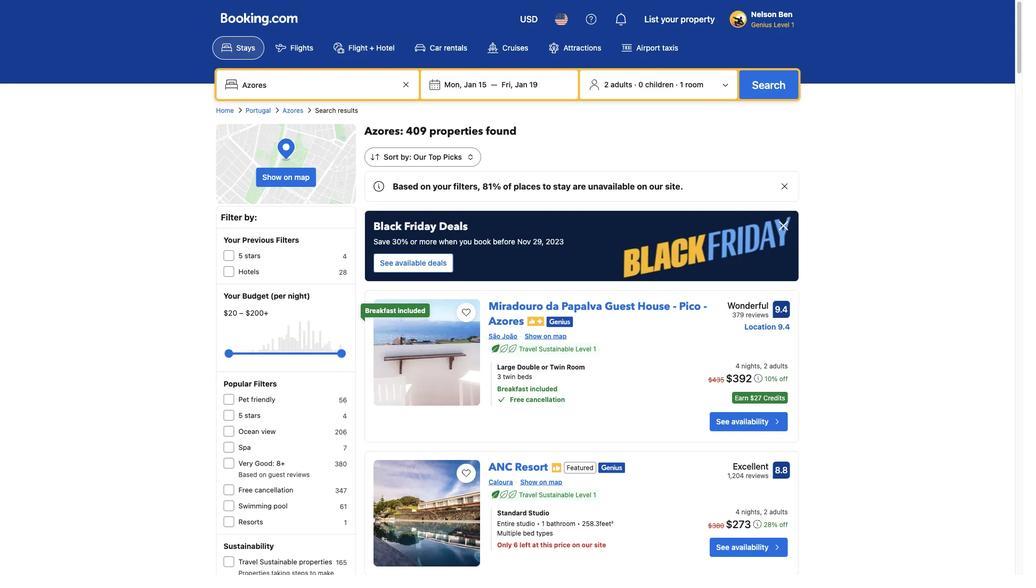 Task type: describe. For each thing, give the bounding box(es) containing it.
$392
[[726, 372, 752, 385]]

azores: 409 properties found
[[365, 124, 517, 139]]

map for anc resort
[[549, 479, 563, 486]]

0 vertical spatial included
[[398, 307, 426, 315]]

twin
[[503, 373, 516, 381]]

10%
[[765, 376, 778, 383]]

map inside button
[[295, 173, 310, 182]]

rentals
[[444, 43, 468, 52]]

popular filters
[[224, 380, 277, 389]]

included inside 3 twin beds breakfast included
[[530, 386, 558, 393]]

6
[[514, 542, 518, 549]]

usd button
[[514, 6, 545, 32]]

hotel
[[377, 43, 395, 52]]

bathroom
[[547, 520, 576, 528]]

380
[[335, 461, 347, 468]]

reviews for excellent
[[746, 472, 769, 480]]

azores inside miradouro da papalva guest house - pico - azores
[[489, 315, 524, 329]]

reviews right guest
[[287, 471, 310, 479]]

budget
[[242, 292, 269, 301]]

7
[[344, 445, 347, 452]]

search results
[[315, 107, 358, 114]]

2 inside button
[[605, 80, 609, 89]]

2 - from the left
[[704, 300, 708, 314]]

show on map for anc resort
[[521, 479, 563, 486]]

1 horizontal spatial free
[[510, 396, 525, 404]]

pet friendly
[[239, 396, 276, 404]]

1 up standard studio link
[[594, 492, 597, 499]]

2 5 from the top
[[239, 412, 243, 420]]

availability for 1st see availability link from the bottom of the page
[[732, 544, 769, 552]]

search results updated. azores: 409 properties found. applied filters: all deals. element
[[365, 124, 800, 139]]

sort
[[384, 153, 399, 162]]

Where are you going? field
[[238, 75, 400, 94]]

entire
[[498, 520, 515, 528]]

2 adults · 0 children · 1 room button
[[585, 75, 734, 95]]

1 horizontal spatial or
[[542, 364, 549, 371]]

house
[[638, 300, 671, 314]]

black friday deals save 30% or more when you book before nov 29, 2023
[[374, 220, 564, 246]]

resorts
[[239, 519, 263, 527]]

site
[[595, 542, 607, 549]]

10% off
[[765, 376, 788, 383]]

show on map inside button
[[263, 173, 310, 182]]

very good: 8+
[[239, 460, 285, 468]]

you
[[460, 238, 472, 246]]

1 horizontal spatial our
[[650, 182, 664, 192]]

nights for miradouro da papalva guest house - pico - azores
[[742, 363, 761, 370]]

flights
[[291, 43, 314, 52]]

4 down 56
[[343, 413, 347, 420]]

4 nights , 2 adults for anc resort
[[736, 509, 788, 516]]

usd
[[521, 14, 538, 24]]

pool
[[274, 503, 288, 511]]

flight
[[349, 43, 368, 52]]

standard
[[498, 510, 527, 517]]

1 vertical spatial free
[[239, 487, 253, 495]]

0
[[639, 80, 644, 89]]

off for miradouro da papalva guest house - pico - azores
[[780, 376, 788, 383]]

level inside the 'nelson ben genius level 1'
[[774, 21, 790, 28]]

filter by:
[[221, 213, 257, 223]]

sustainable for da
[[539, 346, 574, 353]]

book
[[474, 238, 491, 246]]

, for miradouro da papalva guest house - pico - azores
[[761, 363, 763, 370]]

good:
[[255, 460, 275, 468]]

(per
[[271, 292, 286, 301]]

1 vertical spatial 9.4
[[778, 323, 791, 332]]

2 for resort
[[764, 509, 768, 516]]

more
[[420, 238, 437, 246]]

1 inside standard studio entire studio • 1 bathroom • 258.3feet² multiple bed types only 6 left at this price on our site
[[542, 520, 545, 528]]

black
[[374, 220, 402, 234]]

available
[[396, 259, 426, 268]]

pico
[[680, 300, 702, 314]]

são joão
[[489, 333, 518, 340]]

206
[[335, 429, 347, 436]]

bed
[[523, 530, 535, 538]]

8+
[[277, 460, 285, 468]]

nov
[[518, 238, 531, 246]]

0 vertical spatial filters
[[276, 236, 299, 245]]

2023
[[546, 238, 564, 246]]

1 horizontal spatial free cancellation
[[510, 396, 565, 404]]

standard studio link
[[498, 509, 678, 518]]

before
[[493, 238, 516, 246]]

sort by: our top picks
[[384, 153, 462, 162]]

home link
[[216, 106, 234, 115]]

guest
[[268, 471, 285, 479]]

list your property link
[[639, 6, 722, 32]]

165
[[336, 559, 347, 567]]

by: for filter
[[244, 213, 257, 223]]

2 • from the left
[[578, 520, 581, 528]]

sustainable for resort
[[539, 492, 574, 499]]

1 down 61
[[344, 519, 347, 527]]

2 jan from the left
[[515, 80, 528, 89]]

by: for sort
[[401, 153, 412, 162]]

8.8
[[776, 466, 788, 476]]

see available deals
[[380, 259, 447, 268]]

1 - from the left
[[674, 300, 677, 314]]

car rentals link
[[406, 36, 477, 60]]

twin
[[550, 364, 565, 371]]

filter
[[221, 213, 242, 223]]

portugal link
[[246, 106, 271, 115]]

$20 – $200+
[[224, 309, 269, 318]]

breakfast inside 3 twin beds breakfast included
[[498, 386, 529, 393]]

ben
[[779, 10, 793, 19]]

4 nights , 2 adults for miradouro da papalva guest house - pico - azores
[[736, 363, 788, 370]]

miradouro da papalva guest house - pico - azores image
[[374, 300, 481, 406]]

genius
[[752, 21, 773, 28]]

nelson ben genius level 1
[[752, 10, 795, 28]]

miradouro da papalva guest house - pico - azores link
[[489, 295, 708, 329]]

properties for 409
[[430, 124, 483, 139]]

travel sustainable properties 165
[[239, 559, 347, 567]]

car rentals
[[430, 43, 468, 52]]

azores link
[[283, 106, 304, 115]]

deals
[[439, 220, 468, 234]]

popular
[[224, 380, 252, 389]]

travel sustainable level 1 for resort
[[519, 492, 597, 499]]

0 horizontal spatial free cancellation
[[239, 487, 294, 495]]

children
[[646, 80, 674, 89]]

joão
[[503, 333, 518, 340]]

—
[[491, 80, 498, 89]]

on inside button
[[284, 173, 293, 182]]

see for 1st see availability link from the bottom of the page
[[717, 544, 730, 552]]

reviews for wonderful
[[746, 311, 769, 319]]

excellent
[[733, 462, 769, 472]]

3 twin beds breakfast included
[[498, 373, 558, 393]]

0 horizontal spatial your
[[433, 182, 452, 192]]

1 up large double or twin room link at the bottom
[[594, 346, 597, 353]]

papalva
[[562, 300, 603, 314]]

this
[[541, 542, 553, 549]]

night)
[[288, 292, 310, 301]]

show on map for miradouro da papalva guest house - pico - azores
[[525, 333, 567, 340]]

room
[[686, 80, 704, 89]]

show for anc resort
[[521, 479, 538, 486]]



Task type: locate. For each thing, give the bounding box(es) containing it.
5 stars up ocean on the left of the page
[[239, 412, 261, 420]]

your right list
[[661, 14, 679, 24]]

2 off from the top
[[780, 522, 788, 529]]

properties inside travel sustainable properties 165
[[299, 559, 332, 567]]

1 vertical spatial included
[[530, 386, 558, 393]]

1 5 from the top
[[239, 252, 243, 260]]

1 vertical spatial 4 nights , 2 adults
[[736, 509, 788, 516]]

our left site
[[582, 542, 593, 549]]

adults up the 10% off
[[770, 363, 788, 370]]

9.4 up the location 9.4
[[776, 305, 788, 315]]

based
[[393, 182, 419, 192], [239, 471, 257, 479]]

search inside button
[[753, 78, 786, 91]]

travel up studio
[[519, 492, 537, 499]]

1 vertical spatial see
[[717, 418, 730, 427]]

2 vertical spatial show on map
[[521, 479, 563, 486]]

0 vertical spatial search
[[753, 78, 786, 91]]

room
[[567, 364, 585, 371]]

see availability for second see availability link from the bottom of the page
[[717, 418, 769, 427]]

1 vertical spatial filters
[[254, 380, 277, 389]]

1 horizontal spatial properties
[[430, 124, 483, 139]]

results
[[338, 107, 358, 114]]

4 nights , 2 adults up 28%
[[736, 509, 788, 516]]

1 stars from the top
[[245, 252, 261, 260]]

included down the large double or twin room
[[530, 386, 558, 393]]

1 horizontal spatial by:
[[401, 153, 412, 162]]

81%
[[483, 182, 501, 192]]

2 4 nights , 2 adults from the top
[[736, 509, 788, 516]]

0 vertical spatial nights
[[742, 363, 761, 370]]

0 vertical spatial map
[[295, 173, 310, 182]]

free up "swimming"
[[239, 487, 253, 495]]

1 vertical spatial availability
[[732, 544, 769, 552]]

properties up picks at top
[[430, 124, 483, 139]]

1 horizontal spatial included
[[530, 386, 558, 393]]

group
[[229, 346, 342, 363]]

0 horizontal spatial or
[[411, 238, 418, 246]]

2 vertical spatial level
[[576, 492, 592, 499]]

filters up friendly
[[254, 380, 277, 389]]

2 your from the top
[[224, 292, 241, 301]]

are
[[573, 182, 586, 192]]

by: right filter
[[244, 213, 257, 223]]

jan left 19
[[515, 80, 528, 89]]

0 vertical spatial see availability link
[[710, 413, 788, 432]]

stars up ocean on the left of the page
[[245, 412, 261, 420]]

9.4
[[776, 305, 788, 315], [778, 323, 791, 332]]

1 horizontal spatial azores
[[489, 315, 524, 329]]

1 vertical spatial sustainable
[[539, 492, 574, 499]]

off right 28%
[[780, 522, 788, 529]]

• down studio
[[537, 520, 540, 528]]

2 see availability from the top
[[717, 544, 769, 552]]

4 up $392
[[736, 363, 740, 370]]

0 horizontal spatial included
[[398, 307, 426, 315]]

1 horizontal spatial •
[[578, 520, 581, 528]]

1 horizontal spatial your
[[661, 14, 679, 24]]

deals
[[428, 259, 447, 268]]

see availability link
[[710, 413, 788, 432], [710, 539, 788, 558]]

attractions link
[[540, 36, 611, 60]]

0 vertical spatial breakfast
[[365, 307, 396, 315]]

1,204
[[728, 472, 745, 480]]

or left twin
[[542, 364, 549, 371]]

sustainable down sustainability
[[260, 559, 297, 567]]

search for search results
[[315, 107, 336, 114]]

1 up the types
[[542, 520, 545, 528]]

1 vertical spatial 2
[[764, 363, 768, 370]]

1 vertical spatial stars
[[245, 412, 261, 420]]

ocean
[[239, 428, 259, 436]]

1 jan from the left
[[464, 80, 477, 89]]

see for the see available deals button
[[380, 259, 394, 268]]

1 horizontal spatial -
[[704, 300, 708, 314]]

0 horizontal spatial azores
[[283, 107, 304, 114]]

booking.com image
[[221, 13, 298, 26]]

filters
[[276, 236, 299, 245], [254, 380, 277, 389]]

level for anc resort
[[576, 492, 592, 499]]

attractions
[[564, 43, 602, 52]]

1 vertical spatial show on map
[[525, 333, 567, 340]]

your down filter
[[224, 236, 241, 245]]

adults left 0
[[611, 80, 633, 89]]

4 nights , 2 adults up 10%
[[736, 363, 788, 370]]

1 vertical spatial free cancellation
[[239, 487, 294, 495]]

2 5 stars from the top
[[239, 412, 261, 420]]

1 vertical spatial show
[[525, 333, 542, 340]]

0 vertical spatial properties
[[430, 124, 483, 139]]

1 vertical spatial cancellation
[[255, 487, 294, 495]]

0 vertical spatial adults
[[611, 80, 633, 89]]

double
[[517, 364, 540, 371]]

very
[[239, 460, 253, 468]]

2 up 10%
[[764, 363, 768, 370]]

level up standard studio link
[[576, 492, 592, 499]]

list your property
[[645, 14, 715, 24]]

• down standard studio link
[[578, 520, 581, 528]]

0 vertical spatial show
[[263, 173, 282, 182]]

caloura
[[489, 479, 513, 486]]

2 left 0
[[605, 80, 609, 89]]

miradouro
[[489, 300, 544, 314]]

or right 30%
[[411, 238, 418, 246]]

0 vertical spatial show on map
[[263, 173, 310, 182]]

filters right previous
[[276, 236, 299, 245]]

adults inside button
[[611, 80, 633, 89]]

your account menu nelson ben genius level 1 element
[[730, 5, 799, 29]]

our inside standard studio entire studio • 1 bathroom • 258.3feet² multiple bed types only 6 left at this price on our site
[[582, 542, 593, 549]]

1 see availability link from the top
[[710, 413, 788, 432]]

adults
[[611, 80, 633, 89], [770, 363, 788, 370], [770, 509, 788, 516]]

adults up "28% off" in the right bottom of the page
[[770, 509, 788, 516]]

0 vertical spatial 2
[[605, 80, 609, 89]]

1 vertical spatial travel
[[519, 492, 537, 499]]

travel up 'double'
[[519, 346, 537, 353]]

previous
[[242, 236, 274, 245]]

1 travel sustainable level 1 from the top
[[519, 346, 597, 353]]

2 vertical spatial show
[[521, 479, 538, 486]]

1 vertical spatial azores
[[489, 315, 524, 329]]

map for miradouro da papalva guest house - pico - azores
[[553, 333, 567, 340]]

level down ben
[[774, 21, 790, 28]]

1 vertical spatial our
[[582, 542, 593, 549]]

airport taxis
[[637, 43, 679, 52]]

0 vertical spatial or
[[411, 238, 418, 246]]

travel
[[519, 346, 537, 353], [519, 492, 537, 499], [239, 559, 258, 567]]

0 vertical spatial 4 nights , 2 adults
[[736, 363, 788, 370]]

0 vertical spatial see availability
[[717, 418, 769, 427]]

1 horizontal spatial jan
[[515, 80, 528, 89]]

0 vertical spatial by:
[[401, 153, 412, 162]]

anc resort image
[[374, 461, 481, 567]]

1 vertical spatial or
[[542, 364, 549, 371]]

see for second see availability link from the bottom of the page
[[717, 418, 730, 427]]

see down $380
[[717, 544, 730, 552]]

0 vertical spatial free cancellation
[[510, 396, 565, 404]]

nights up $273
[[742, 509, 761, 516]]

show on map
[[263, 173, 310, 182], [525, 333, 567, 340], [521, 479, 563, 486]]

list
[[645, 14, 659, 24]]

409
[[406, 124, 427, 139]]

property
[[681, 14, 715, 24]]

off right 10%
[[780, 376, 788, 383]]

included down the see available deals button
[[398, 307, 426, 315]]

2 nights from the top
[[742, 509, 761, 516]]

0 horizontal spatial based
[[239, 471, 257, 479]]

off for anc resort
[[780, 522, 788, 529]]

9.4 down scored 9.4 element
[[778, 323, 791, 332]]

price
[[555, 542, 571, 549]]

your left the filters,
[[433, 182, 452, 192]]

see availability link down $273
[[710, 539, 788, 558]]

of
[[504, 182, 512, 192]]

2 up 28%
[[764, 509, 768, 516]]

61
[[340, 503, 347, 511]]

free cancellation down 3 twin beds breakfast included
[[510, 396, 565, 404]]

fri, jan 19 button
[[498, 75, 542, 94]]

1 off from the top
[[780, 376, 788, 383]]

free down 3 twin beds breakfast included
[[510, 396, 525, 404]]

1 vertical spatial properties
[[299, 559, 332, 567]]

0 vertical spatial our
[[650, 182, 664, 192]]

1 vertical spatial breakfast
[[498, 386, 529, 393]]

based for based on guest reviews
[[239, 471, 257, 479]]

filters,
[[454, 182, 481, 192]]

reviews up location
[[746, 311, 769, 319]]

nights for anc resort
[[742, 509, 761, 516]]

your
[[661, 14, 679, 24], [433, 182, 452, 192]]

2 vertical spatial travel
[[239, 559, 258, 567]]

0 vertical spatial stars
[[245, 252, 261, 260]]

your up $20
[[224, 292, 241, 301]]

friendly
[[251, 396, 276, 404]]

sustainable up twin
[[539, 346, 574, 353]]

1 horizontal spatial search
[[753, 78, 786, 91]]

travel inside travel sustainable properties 165
[[239, 559, 258, 567]]

properties for sustainable
[[299, 559, 332, 567]]

1 vertical spatial travel sustainable level 1
[[519, 492, 597, 499]]

0 vertical spatial travel
[[519, 346, 537, 353]]

$200+
[[246, 309, 269, 318]]

0 horizontal spatial cancellation
[[255, 487, 294, 495]]

adults for resort
[[770, 509, 788, 516]]

reviews down excellent in the bottom of the page
[[746, 472, 769, 480]]

2 see availability link from the top
[[710, 539, 788, 558]]

studio
[[529, 510, 550, 517]]

$27
[[751, 395, 762, 402]]

· left 0
[[635, 80, 637, 89]]

hotels
[[239, 268, 259, 276]]

see availability down $273
[[717, 544, 769, 552]]

types
[[537, 530, 553, 538]]

earn $27 credits
[[735, 395, 786, 402]]

1 vertical spatial your
[[433, 182, 452, 192]]

1 inside button
[[680, 80, 684, 89]]

travel sustainable level 1
[[519, 346, 597, 353], [519, 492, 597, 499]]

free cancellation up swimming pool
[[239, 487, 294, 495]]

scored 8.8 element
[[773, 462, 791, 479]]

, down 'excellent 1,204 reviews'
[[761, 509, 763, 516]]

0 vertical spatial off
[[780, 376, 788, 383]]

wonderful element
[[728, 300, 769, 312]]

5 stars up "hotels"
[[239, 252, 261, 260]]

1 horizontal spatial cancellation
[[526, 396, 565, 404]]

black friday deals image
[[365, 211, 799, 282]]

cruises
[[503, 43, 529, 52]]

0 vertical spatial level
[[774, 21, 790, 28]]

multiple
[[498, 530, 522, 538]]

reviews inside 'excellent 1,204 reviews'
[[746, 472, 769, 480]]

da
[[546, 300, 559, 314]]

1 see availability from the top
[[717, 418, 769, 427]]

0 horizontal spatial •
[[537, 520, 540, 528]]

1 5 stars from the top
[[239, 252, 261, 260]]

1 nights from the top
[[742, 363, 761, 370]]

or inside black friday deals save 30% or more when you book before nov 29, 2023
[[411, 238, 418, 246]]

home
[[216, 107, 234, 114]]

stars up "hotels"
[[245, 252, 261, 260]]

see down $435
[[717, 418, 730, 427]]

found
[[486, 124, 517, 139]]

4 nights , 2 adults
[[736, 363, 788, 370], [736, 509, 788, 516]]

travel down sustainability
[[239, 559, 258, 567]]

based for based on your filters, 81% of places to stay are unavailable on our site.
[[393, 182, 419, 192]]

0 vertical spatial your
[[661, 14, 679, 24]]

excellent element
[[728, 461, 769, 474]]

2 travel sustainable level 1 from the top
[[519, 492, 597, 499]]

azores right portugal link
[[283, 107, 304, 114]]

car
[[430, 43, 442, 52]]

see availability link down $27
[[710, 413, 788, 432]]

level for miradouro da papalva guest house - pico - azores
[[576, 346, 592, 353]]

see availability for 1st see availability link from the bottom of the page
[[717, 544, 769, 552]]

by: left our at the top left
[[401, 153, 412, 162]]

2 vertical spatial map
[[549, 479, 563, 486]]

, up earn $27 credits
[[761, 363, 763, 370]]

1 down ben
[[792, 21, 795, 28]]

0 vertical spatial sustainable
[[539, 346, 574, 353]]

$380
[[709, 523, 725, 530]]

mon, jan 15 — fri, jan 19
[[445, 80, 538, 89]]

availability down $273
[[732, 544, 769, 552]]

reviews
[[746, 311, 769, 319], [287, 471, 310, 479], [746, 472, 769, 480]]

your for your budget (per night)
[[224, 292, 241, 301]]

this property is part of our preferred partner program. it's committed to providing excellent service and good value. it'll pay us a higher commission if you make a booking. image
[[552, 463, 562, 474]]

spa
[[239, 444, 251, 452]]

1 vertical spatial search
[[315, 107, 336, 114]]

1 , from the top
[[761, 363, 763, 370]]

your previous filters
[[224, 236, 299, 245]]

1 vertical spatial 5
[[239, 412, 243, 420]]

see inside button
[[380, 259, 394, 268]]

top
[[429, 153, 442, 162]]

wonderful 379 reviews
[[728, 301, 769, 319]]

2 · from the left
[[676, 80, 678, 89]]

show for miradouro da papalva guest house - pico - azores
[[525, 333, 542, 340]]

1 horizontal spatial based
[[393, 182, 419, 192]]

+
[[370, 43, 375, 52]]

0 vertical spatial cancellation
[[526, 396, 565, 404]]

0 vertical spatial availability
[[732, 418, 769, 427]]

0 vertical spatial 5
[[239, 252, 243, 260]]

1 vertical spatial 5 stars
[[239, 412, 261, 420]]

based on guest reviews
[[239, 471, 310, 479]]

0 horizontal spatial -
[[674, 300, 677, 314]]

0 horizontal spatial ·
[[635, 80, 637, 89]]

cancellation down based on guest reviews
[[255, 487, 294, 495]]

nights up $392
[[742, 363, 761, 370]]

see availability down earn
[[717, 418, 769, 427]]

0 horizontal spatial free
[[239, 487, 253, 495]]

1 • from the left
[[537, 520, 540, 528]]

1 horizontal spatial ·
[[676, 80, 678, 89]]

or
[[411, 238, 418, 246], [542, 364, 549, 371]]

1 4 nights , 2 adults from the top
[[736, 363, 788, 370]]

site.
[[666, 182, 684, 192]]

reviews inside wonderful 379 reviews
[[746, 311, 769, 319]]

28% off
[[764, 522, 788, 529]]

search for search
[[753, 78, 786, 91]]

2 , from the top
[[761, 509, 763, 516]]

0 vertical spatial 5 stars
[[239, 252, 261, 260]]

0 horizontal spatial breakfast
[[365, 307, 396, 315]]

travel for miradouro
[[519, 346, 537, 353]]

, for anc resort
[[761, 509, 763, 516]]

1 availability from the top
[[732, 418, 769, 427]]

2 availability from the top
[[732, 544, 769, 552]]

jan left 15
[[464, 80, 477, 89]]

1 left room
[[680, 80, 684, 89]]

sustainable up studio
[[539, 492, 574, 499]]

1 vertical spatial by:
[[244, 213, 257, 223]]

based down our at the top left
[[393, 182, 419, 192]]

2
[[605, 80, 609, 89], [764, 363, 768, 370], [764, 509, 768, 516]]

travel sustainable level 1 up twin
[[519, 346, 597, 353]]

flight + hotel
[[349, 43, 395, 52]]

anc
[[489, 461, 513, 475]]

stays link
[[213, 36, 264, 60]]

2 stars from the top
[[245, 412, 261, 420]]

4 up 28
[[343, 253, 347, 260]]

our left site.
[[650, 182, 664, 192]]

taxis
[[663, 43, 679, 52]]

travel for anc
[[519, 492, 537, 499]]

0 vertical spatial travel sustainable level 1
[[519, 346, 597, 353]]

scored 9.4 element
[[773, 301, 791, 318]]

- left pico
[[674, 300, 677, 314]]

1 · from the left
[[635, 80, 637, 89]]

this property is part of our preferred plus program. it's committed to providing outstanding service and excellent value. it'll pay us a higher commission if you make a booking. image
[[528, 317, 545, 327], [528, 317, 545, 327]]

–
[[239, 309, 244, 318]]

5 up "hotels"
[[239, 252, 243, 260]]

see down save on the left top of the page
[[380, 259, 394, 268]]

0 vertical spatial azores
[[283, 107, 304, 114]]

1 vertical spatial map
[[553, 333, 567, 340]]

cancellation down 3 twin beds breakfast included
[[526, 396, 565, 404]]

- right pico
[[704, 300, 708, 314]]

2 vertical spatial sustainable
[[260, 559, 297, 567]]

56
[[339, 397, 347, 404]]

5
[[239, 252, 243, 260], [239, 412, 243, 420]]

0 horizontal spatial by:
[[244, 213, 257, 223]]

nelson
[[752, 10, 777, 19]]

genius discounts available at this property. image
[[547, 317, 573, 328], [547, 317, 573, 328], [599, 463, 625, 474], [599, 463, 625, 474]]

show inside show on map button
[[263, 173, 282, 182]]

1 vertical spatial see availability
[[717, 544, 769, 552]]

nights
[[742, 363, 761, 370], [742, 509, 761, 516]]

1 your from the top
[[224, 236, 241, 245]]

properties left 165
[[299, 559, 332, 567]]

4 up $273
[[736, 509, 740, 516]]

1 vertical spatial off
[[780, 522, 788, 529]]

stay
[[554, 182, 571, 192]]

left
[[520, 542, 531, 549]]

your for your previous filters
[[224, 236, 241, 245]]

stays
[[237, 43, 255, 52]]

availability for second see availability link from the bottom of the page
[[732, 418, 769, 427]]

0 vertical spatial see
[[380, 259, 394, 268]]

this property is part of our preferred partner program. it's committed to providing excellent service and good value. it'll pay us a higher commission if you make a booking. image
[[552, 463, 562, 474]]

location 9.4
[[745, 323, 791, 332]]

see
[[380, 259, 394, 268], [717, 418, 730, 427], [717, 544, 730, 552]]

friday
[[405, 220, 437, 234]]

1 inside the 'nelson ben genius level 1'
[[792, 21, 795, 28]]

0 vertical spatial based
[[393, 182, 419, 192]]

sustainable inside travel sustainable properties 165
[[260, 559, 297, 567]]

2 vertical spatial adults
[[770, 509, 788, 516]]

0 vertical spatial 9.4
[[776, 305, 788, 315]]

on inside standard studio entire studio • 1 bathroom • 258.3feet² multiple bed types only 6 left at this price on our site
[[573, 542, 581, 549]]

adults for da
[[770, 363, 788, 370]]

2 for da
[[764, 363, 768, 370]]

travel sustainable level 1 for da
[[519, 346, 597, 353]]

availability down $27
[[732, 418, 769, 427]]

miradouro da papalva guest house - pico - azores
[[489, 300, 708, 329]]

0 horizontal spatial search
[[315, 107, 336, 114]]

· right children
[[676, 80, 678, 89]]

5 down pet
[[239, 412, 243, 420]]

based down very
[[239, 471, 257, 479]]

1 vertical spatial see availability link
[[710, 539, 788, 558]]

travel sustainable level 1 up studio
[[519, 492, 597, 499]]

2 vertical spatial 2
[[764, 509, 768, 516]]

level up large double or twin room link at the bottom
[[576, 346, 592, 353]]

30%
[[392, 238, 408, 246]]

azores up joão
[[489, 315, 524, 329]]



Task type: vqa. For each thing, say whether or not it's contained in the screenshot.


